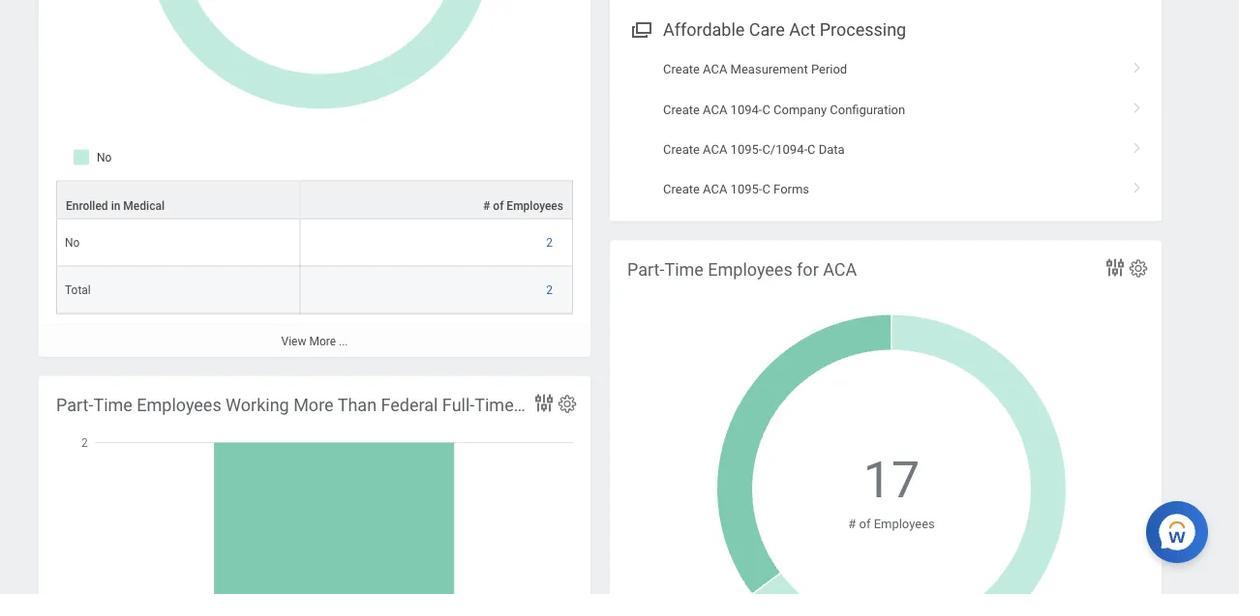 Task type: locate. For each thing, give the bounding box(es) containing it.
employees for part-time employees for aca
[[708, 260, 793, 280]]

1 vertical spatial 2 button
[[547, 282, 556, 298]]

chevron right image inside create aca 1095-c forms link
[[1126, 175, 1151, 195]]

aca up create aca 1095-c forms in the top right of the page
[[703, 142, 728, 157]]

0 vertical spatial #
[[483, 199, 490, 213]]

0 horizontal spatial time
[[93, 395, 133, 416]]

than
[[338, 395, 377, 416]]

processing
[[820, 20, 907, 40]]

aca down the affordable
[[703, 62, 728, 76]]

1 2 from the top
[[547, 236, 553, 250]]

1 vertical spatial c
[[808, 142, 816, 157]]

2 for no
[[547, 236, 553, 250]]

# inside popup button
[[483, 199, 490, 213]]

part-time employees for aca
[[628, 260, 858, 280]]

employees inside popup button
[[507, 199, 564, 213]]

chevron right image
[[1126, 55, 1151, 75], [1126, 135, 1151, 155]]

affordable
[[664, 20, 745, 40]]

view more ...
[[281, 335, 348, 348]]

1 vertical spatial chevron right image
[[1126, 175, 1151, 195]]

chevron right image inside 'create aca 1094-c company configuration' 'link'
[[1126, 95, 1151, 115]]

configure and view chart data image
[[533, 392, 556, 415]]

company
[[774, 102, 827, 117]]

more left ...
[[309, 335, 336, 348]]

1 2 button from the top
[[547, 235, 556, 251]]

1095- for c
[[731, 182, 763, 197]]

3 row from the top
[[56, 267, 573, 314]]

# of employees button
[[301, 182, 573, 219]]

0 vertical spatial 2 button
[[547, 235, 556, 251]]

2 create from the top
[[664, 102, 700, 117]]

chevron right image inside create aca measurement period link
[[1126, 55, 1151, 75]]

2 button for no
[[547, 235, 556, 251]]

1 vertical spatial chevron right image
[[1126, 135, 1151, 155]]

# of employees
[[483, 199, 564, 213]]

time for part-time employees for aca
[[665, 260, 704, 280]]

0 vertical spatial c
[[763, 102, 771, 117]]

# inside 17 # of employees
[[849, 517, 857, 531]]

aca for create aca 1095-c forms
[[703, 182, 728, 197]]

0 vertical spatial part-
[[628, 260, 665, 280]]

more
[[309, 335, 336, 348], [294, 395, 334, 416]]

c left data
[[808, 142, 816, 157]]

17 # of employees
[[849, 452, 936, 531]]

federal
[[381, 395, 438, 416]]

1 1095- from the top
[[731, 142, 763, 157]]

#
[[483, 199, 490, 213], [849, 517, 857, 531]]

0 horizontal spatial part-
[[56, 395, 93, 416]]

chevron right image for create aca 1094-c company configuration
[[1126, 95, 1151, 115]]

chevron right image inside create aca 1095-c/1094-c data 'link'
[[1126, 135, 1151, 155]]

2 1095- from the top
[[731, 182, 763, 197]]

create aca measurement period link
[[610, 49, 1162, 89]]

1 horizontal spatial of
[[860, 517, 871, 531]]

part- for part-time employees working more than federal full-time standard
[[56, 395, 93, 416]]

create
[[664, 62, 700, 76], [664, 102, 700, 117], [664, 142, 700, 157], [664, 182, 700, 197]]

2 button for total
[[547, 282, 556, 298]]

aca for create aca 1094-c company configuration
[[703, 102, 728, 117]]

row containing no
[[56, 220, 573, 267]]

0 vertical spatial chevron right image
[[1126, 95, 1151, 115]]

2 chevron right image from the top
[[1126, 135, 1151, 155]]

c left forms on the top of page
[[763, 182, 771, 197]]

create left the 1094-
[[664, 102, 700, 117]]

affordable care act processing
[[664, 20, 907, 40]]

1 vertical spatial #
[[849, 517, 857, 531]]

row containing enrolled in medical
[[56, 181, 573, 220]]

for
[[797, 260, 819, 280]]

4 create from the top
[[664, 182, 700, 197]]

time
[[665, 260, 704, 280], [93, 395, 133, 416], [475, 395, 514, 416]]

1 vertical spatial more
[[294, 395, 334, 416]]

2 2 button from the top
[[547, 282, 556, 298]]

1 vertical spatial 1095-
[[731, 182, 763, 197]]

data
[[819, 142, 845, 157]]

0 horizontal spatial #
[[483, 199, 490, 213]]

1095-
[[731, 142, 763, 157], [731, 182, 763, 197]]

aca for create aca measurement period
[[703, 62, 728, 76]]

enrolled
[[66, 199, 108, 213]]

in
[[111, 199, 120, 213]]

employees inside 17 # of employees
[[874, 517, 936, 531]]

17
[[864, 452, 920, 510]]

c left the company
[[763, 102, 771, 117]]

1 vertical spatial part-
[[56, 395, 93, 416]]

1095- down create aca 1095-c/1094-c data
[[731, 182, 763, 197]]

no
[[65, 236, 80, 250]]

more left than
[[294, 395, 334, 416]]

create for create aca 1094-c company configuration
[[664, 102, 700, 117]]

employees
[[507, 199, 564, 213], [708, 260, 793, 280], [137, 395, 222, 416], [874, 517, 936, 531]]

1 row from the top
[[56, 181, 573, 220]]

create up create aca 1095-c forms in the top right of the page
[[664, 142, 700, 157]]

1 vertical spatial 2
[[547, 283, 553, 297]]

1094-
[[731, 102, 763, 117]]

more inside the 'aca qualified employees enrollment count' element
[[309, 335, 336, 348]]

0 vertical spatial 2
[[547, 236, 553, 250]]

2 horizontal spatial time
[[665, 260, 704, 280]]

chevron right image
[[1126, 95, 1151, 115], [1126, 175, 1151, 195]]

1 horizontal spatial #
[[849, 517, 857, 531]]

create down create aca 1095-c/1094-c data
[[664, 182, 700, 197]]

3 create from the top
[[664, 142, 700, 157]]

1 vertical spatial of
[[860, 517, 871, 531]]

1 chevron right image from the top
[[1126, 55, 1151, 75]]

2 2 from the top
[[547, 283, 553, 297]]

0 vertical spatial of
[[493, 199, 504, 213]]

create aca 1094-c company configuration link
[[610, 89, 1162, 130]]

1095- inside 'link'
[[731, 142, 763, 157]]

0 horizontal spatial of
[[493, 199, 504, 213]]

2 chevron right image from the top
[[1126, 175, 1151, 195]]

act
[[790, 20, 816, 40]]

0 vertical spatial 1095-
[[731, 142, 763, 157]]

2 row from the top
[[56, 220, 573, 267]]

part-
[[628, 260, 665, 280], [56, 395, 93, 416]]

1 horizontal spatial time
[[475, 395, 514, 416]]

0 vertical spatial chevron right image
[[1126, 55, 1151, 75]]

1 horizontal spatial part-
[[628, 260, 665, 280]]

2
[[547, 236, 553, 250], [547, 283, 553, 297]]

2 button
[[547, 235, 556, 251], [547, 282, 556, 298]]

chevron right image for create aca 1095-c forms
[[1126, 175, 1151, 195]]

aca left the 1094-
[[703, 102, 728, 117]]

menu group image
[[628, 15, 654, 41]]

list
[[610, 49, 1162, 210]]

aca
[[703, 62, 728, 76], [703, 102, 728, 117], [703, 142, 728, 157], [703, 182, 728, 197], [824, 260, 858, 280]]

2 vertical spatial c
[[763, 182, 771, 197]]

enrolled in medical
[[66, 199, 165, 213]]

0 vertical spatial more
[[309, 335, 336, 348]]

of
[[493, 199, 504, 213], [860, 517, 871, 531]]

1095- down the 1094-
[[731, 142, 763, 157]]

c
[[763, 102, 771, 117], [808, 142, 816, 157], [763, 182, 771, 197]]

row
[[56, 181, 573, 220], [56, 220, 573, 267], [56, 267, 573, 314]]

1 create from the top
[[664, 62, 700, 76]]

create down the affordable
[[664, 62, 700, 76]]

aca down create aca 1095-c/1094-c data
[[703, 182, 728, 197]]

1 chevron right image from the top
[[1126, 95, 1151, 115]]



Task type: describe. For each thing, give the bounding box(es) containing it.
view more ... link
[[39, 325, 591, 357]]

c for forms
[[763, 182, 771, 197]]

c for company
[[763, 102, 771, 117]]

create aca 1095-c/1094-c data
[[664, 142, 845, 157]]

forms
[[774, 182, 810, 197]]

measurement
[[731, 62, 809, 76]]

configure and view chart data image
[[1104, 256, 1128, 279]]

care
[[750, 20, 785, 40]]

configure part-time employees for aca image
[[1129, 258, 1150, 279]]

working
[[226, 395, 289, 416]]

create for create aca 1095-c/1094-c data
[[664, 142, 700, 157]]

of inside popup button
[[493, 199, 504, 213]]

chevron right image for create aca 1095-c/1094-c data
[[1126, 135, 1151, 155]]

period
[[812, 62, 848, 76]]

of inside 17 # of employees
[[860, 517, 871, 531]]

row containing total
[[56, 267, 573, 314]]

create for create aca measurement period
[[664, 62, 700, 76]]

part-time employees working more than federal full-time standard
[[56, 395, 588, 416]]

1095- for c/1094-
[[731, 142, 763, 157]]

chevron right image for create aca measurement period
[[1126, 55, 1151, 75]]

configure part-time employees working more than federal full-time standard image
[[557, 394, 578, 415]]

...
[[339, 335, 348, 348]]

create aca 1095-c/1094-c data link
[[610, 130, 1162, 170]]

aca qualified employees enrollment count element
[[39, 0, 591, 357]]

view
[[281, 335, 307, 348]]

aca right for
[[824, 260, 858, 280]]

create aca 1095-c forms
[[664, 182, 810, 197]]

medical
[[123, 199, 165, 213]]

part-time employees for aca element
[[610, 241, 1162, 595]]

employees for part-time employees working more than federal full-time standard
[[137, 395, 222, 416]]

c/1094-
[[763, 142, 808, 157]]

standard
[[518, 395, 588, 416]]

2 for total
[[547, 283, 553, 297]]

employees for # of employees
[[507, 199, 564, 213]]

create aca 1095-c forms link
[[610, 170, 1162, 210]]

configuration
[[830, 102, 906, 117]]

full-
[[443, 395, 475, 416]]

17 button
[[864, 447, 923, 515]]

aca for create aca 1095-c/1094-c data
[[703, 142, 728, 157]]

create aca measurement period
[[664, 62, 848, 76]]

part- for part-time employees for aca
[[628, 260, 665, 280]]

total
[[65, 283, 91, 297]]

time for part-time employees working more than federal full-time standard
[[93, 395, 133, 416]]

list containing create aca measurement period
[[610, 49, 1162, 210]]

create aca 1094-c company configuration
[[664, 102, 906, 117]]

part-time employees working more than federal full-time standard element
[[39, 376, 591, 595]]

enrolled in medical button
[[57, 182, 300, 219]]

create for create aca 1095-c forms
[[664, 182, 700, 197]]



Task type: vqa. For each thing, say whether or not it's contained in the screenshot.
1095- associated with C/1094-
yes



